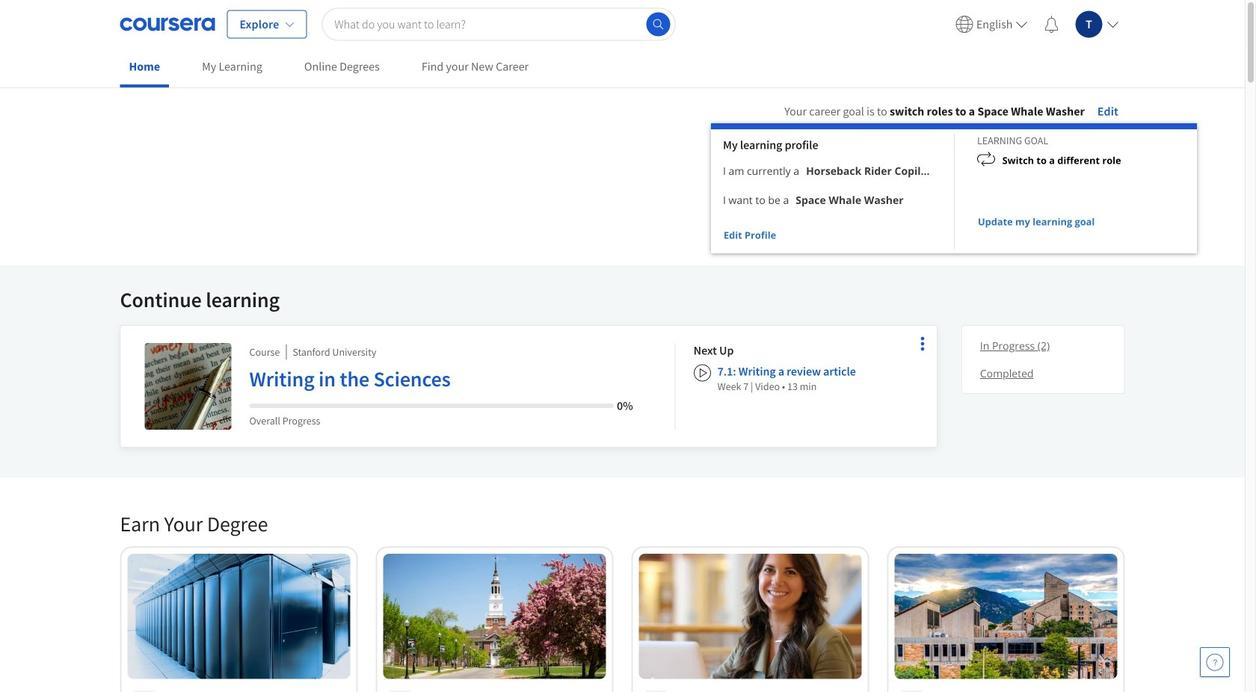 Task type: vqa. For each thing, say whether or not it's contained in the screenshot.
Help Center image
yes



Task type: describe. For each thing, give the bounding box(es) containing it.
earn your degree collection element
[[111, 487, 1134, 693]]

coursera image
[[120, 12, 215, 36]]

more option for writing in the sciences image
[[913, 334, 934, 355]]



Task type: locate. For each thing, give the bounding box(es) containing it.
i am currently a space whale washer element
[[793, 189, 924, 212]]

help center image
[[1207, 654, 1225, 672]]

What do you want to learn? text field
[[322, 8, 676, 41]]

region
[[711, 123, 1198, 254]]

writing in the sciences image
[[145, 343, 232, 430]]

i am currently a horseback rider copilot element
[[804, 160, 934, 183]]

None search field
[[322, 8, 676, 41]]



